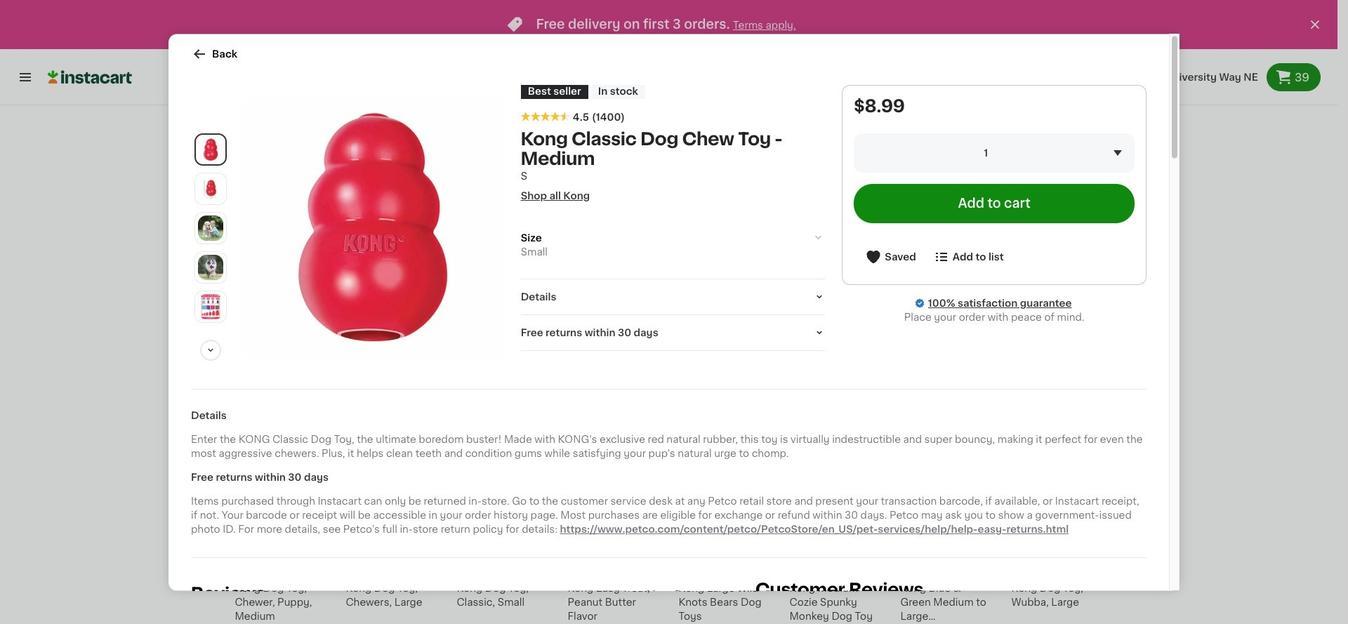 Task type: vqa. For each thing, say whether or not it's contained in the screenshot.
the left Kong Dog Toy, Chewers, Large image
yes



Task type: locate. For each thing, give the bounding box(es) containing it.
0 vertical spatial kong large wild knots bears dog toys image
[[679, 245, 770, 336]]

limited time offer region
[[0, 0, 1307, 49]]

kong extra large patches adorables giraffe dog toy image
[[1012, 245, 1103, 336]]

kong classic dog chew toy - medium image
[[235, 245, 326, 336]]

3 enlarge dog toys kong classic dog chew toy - medium unknown (opens in a new tab) image from the top
[[198, 255, 223, 280]]

1 vertical spatial kong easy treat, peanut butter flavor image
[[568, 484, 659, 575]]

1 horizontal spatial kong dog toy, chewers, large image
[[457, 245, 548, 336]]

kong easy treat, peanut butter flavor image for kong medium cozie spunky monkey dog toy image
[[568, 484, 659, 575]]

kong dog toy, classic, large/grand image
[[790, 245, 881, 336]]

kong dog toy, classic, medium image
[[901, 245, 992, 336]]

2 kong large wild knots bears dog toys image from the top
[[679, 484, 770, 575]]

2 vertical spatial enlarge dog toys kong classic dog chew toy - medium unknown (opens in a new tab) image
[[198, 255, 223, 280]]

2 kong easy treat, peanut butter flavor image from the top
[[568, 484, 659, 575]]

kong dog toy, classic, small image
[[457, 484, 548, 575]]

0 vertical spatial enlarge dog toys kong classic dog chew toy - medium unknown (opens in a new tab) image
[[198, 176, 223, 201]]

kong large wild knots bears dog toys image
[[679, 245, 770, 336], [679, 484, 770, 575]]

0 horizontal spatial kong dog toy, chewers, large image
[[346, 484, 437, 575]]

None field
[[854, 133, 1135, 172]]

1 vertical spatial kong dog toy, chewers, large image
[[346, 484, 437, 575]]

1 kong large wild knots bears dog toys image from the top
[[679, 245, 770, 336]]

0 vertical spatial kong easy treat, peanut butter flavor image
[[568, 245, 659, 336]]

kong easy treat, peanut butter flavor image for kong dog toy, classic, large/grand "image"
[[568, 245, 659, 336]]

kong dog toy, wubba, large image
[[1012, 484, 1103, 575]]

1 vertical spatial kong large wild knots bears dog toys image
[[679, 484, 770, 575]]

petco logo image
[[237, 177, 275, 215]]

enlarge dog toys kong classic dog chew toy - medium unknown (opens in a new tab) image
[[198, 294, 223, 319]]

1 kong easy treat, peanut butter flavor image from the top
[[568, 245, 659, 336]]

kong dog toy, chewers, large image
[[457, 245, 548, 336], [346, 484, 437, 575]]

kong easy treat, peanut butter flavor image
[[568, 245, 659, 336], [568, 484, 659, 575]]

kong blue & green medium to large corestrength bone dog toy image
[[901, 484, 992, 575]]

kong dog toy, chewer, puppy, medium image
[[346, 245, 437, 336], [235, 484, 326, 575]]

kong large wild knots bears dog toys image for kong dog toy, classic, large/grand "image"
[[679, 245, 770, 336]]

0 horizontal spatial kong dog toy, chewer, puppy, medium image
[[235, 484, 326, 575]]

item carousel region
[[231, 478, 1127, 624]]

None search field
[[202, 58, 1100, 97]]

enlarge dog toys kong classic dog chew toy - medium unknown (opens in a new tab) image
[[198, 176, 223, 201], [198, 215, 223, 241], [198, 255, 223, 280]]

instacart logo image
[[48, 69, 132, 86]]

1 vertical spatial enlarge dog toys kong classic dog chew toy - medium unknown (opens in a new tab) image
[[198, 215, 223, 241]]

kong large wild knots bears dog toys image for kong medium cozie spunky monkey dog toy image
[[679, 484, 770, 575]]

1 horizontal spatial kong dog toy, chewer, puppy, medium image
[[346, 245, 437, 336]]



Task type: describe. For each thing, give the bounding box(es) containing it.
2 enlarge dog toys kong classic dog chew toy - medium unknown (opens in a new tab) image from the top
[[198, 215, 223, 241]]

0 vertical spatial kong dog toy, chewer, puppy, medium image
[[346, 245, 437, 336]]

kong medium cozie spunky monkey dog toy image
[[790, 484, 881, 575]]

petsmart logo image
[[237, 431, 275, 469]]

0 vertical spatial kong dog toy, chewers, large image
[[457, 245, 548, 336]]

dog toys kong classic dog chew toy - medium hero image
[[242, 95, 504, 358]]

1 vertical spatial kong dog toy, chewer, puppy, medium image
[[235, 484, 326, 575]]

1 enlarge dog toys kong classic dog chew toy - medium unknown (opens in a new tab) image from the top
[[198, 176, 223, 201]]

enlarge dog toys kong classic dog chew toy - medium hero (opens in a new tab) image
[[198, 137, 223, 162]]



